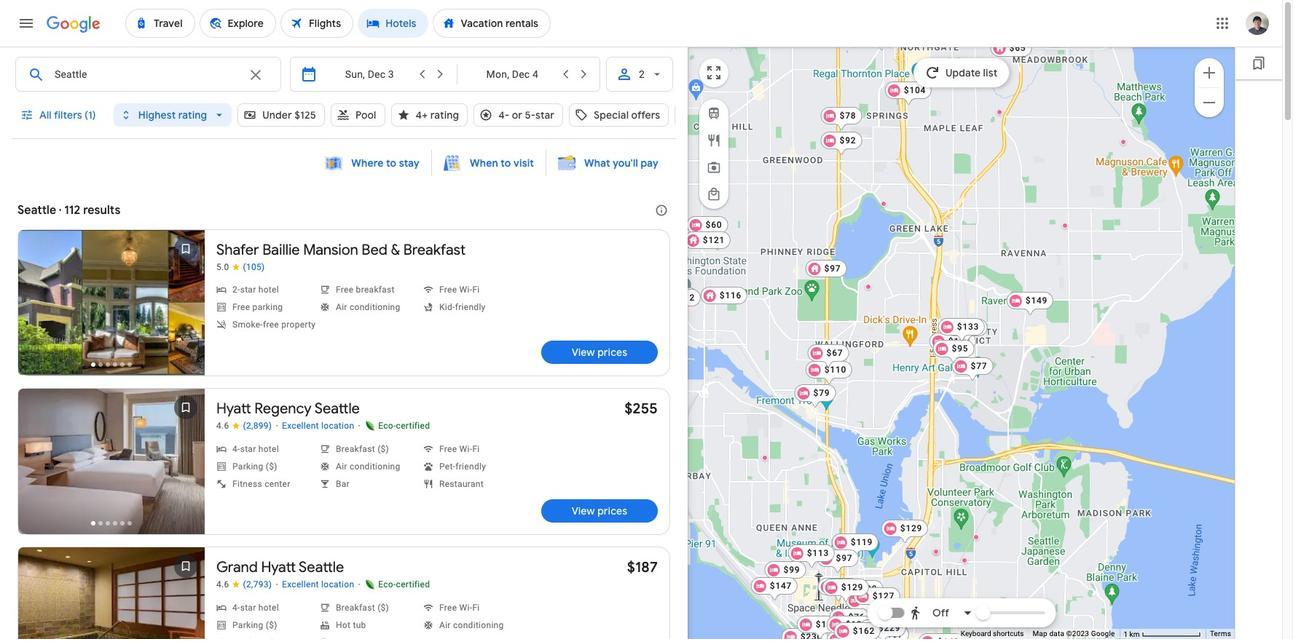 Task type: locate. For each thing, give the bounding box(es) containing it.
where
[[351, 157, 384, 170]]

1 vertical spatial eco-certified link
[[364, 579, 430, 591]]

zoom out map image
[[1201, 94, 1218, 111]]

$133 link
[[938, 318, 985, 343], [827, 616, 874, 640]]

$113 link
[[788, 545, 835, 570]]

view larger map image
[[705, 64, 723, 82]]

excellent location link right (2,899)
[[282, 421, 354, 433]]

2 view prices from the top
[[572, 505, 628, 518]]

4- or 5-star button
[[474, 98, 563, 133]]

0 vertical spatial $97
[[824, 264, 841, 274]]

1 4.6 from the top
[[216, 421, 229, 431]]

0 vertical spatial excellent
[[282, 421, 319, 431]]

0 horizontal spatial rating
[[178, 109, 207, 122]]

$119 left $76
[[816, 620, 838, 630]]

0 horizontal spatial $129
[[841, 583, 864, 593]]

4.6 inside 4.6 out of 5 stars from 2,899 reviews image
[[216, 421, 229, 431]]

0 horizontal spatial $255
[[625, 400, 658, 418]]

rating for highest rating
[[178, 109, 207, 122]]

$255 link
[[625, 400, 658, 418], [860, 616, 907, 640]]

1 excellent from the top
[[282, 421, 319, 431]]

1 vertical spatial $129
[[841, 583, 864, 593]]

$119 up $72
[[851, 538, 873, 548]]

the bacon mansion bed and breakfast image
[[933, 549, 939, 555]]

hillside on north queen anne image
[[762, 455, 768, 461]]

1 horizontal spatial rating
[[430, 109, 459, 122]]

4.6
[[216, 421, 229, 431], [216, 580, 229, 590]]

zoom in map image
[[1201, 64, 1218, 81]]

location
[[321, 421, 354, 431], [321, 580, 354, 590]]

2 photos list from the top
[[18, 389, 205, 547]]

eco-certified
[[378, 421, 430, 431], [378, 580, 430, 590]]

0 horizontal spatial $99 link
[[765, 562, 806, 586]]

offers
[[631, 109, 660, 122]]

rating right 4+
[[430, 109, 459, 122]]

next image down save hyatt regency seattle to collection image
[[168, 447, 203, 482]]

0 vertical spatial view prices
[[572, 346, 628, 359]]

·
[[276, 420, 278, 432], [358, 420, 361, 432], [276, 579, 278, 591], [358, 579, 361, 591]]

photo 1 image
[[18, 230, 205, 376], [18, 389, 205, 535], [18, 548, 205, 640]]

2 to from the left
[[501, 157, 511, 170]]

0 vertical spatial photo 1 image
[[18, 230, 205, 376]]

view prices
[[572, 346, 628, 359], [572, 505, 628, 518]]

3 photos list from the top
[[18, 548, 205, 640]]

excellent right (2,899)
[[282, 421, 319, 431]]

$129
[[900, 524, 923, 534], [841, 583, 864, 593]]

4.6 out of 5 stars from 2,899 reviews image
[[216, 421, 272, 432]]

off button
[[906, 596, 977, 631]]

$99 link
[[765, 562, 806, 586], [842, 581, 883, 605]]

excellent for $255
[[282, 421, 319, 431]]

2 vertical spatial photos list
[[18, 548, 205, 640]]

2 eco-certified link from the top
[[364, 579, 430, 591]]

· excellent location · right (2,793)
[[276, 579, 361, 591]]

1 vertical spatial next image
[[168, 447, 203, 482]]

1 vertical spatial $119
[[816, 620, 838, 630]]

1 eco-certified link from the top
[[364, 420, 430, 432]]

birdhouse on greenlake image
[[866, 284, 871, 290]]

3 photo 1 image from the top
[[18, 548, 205, 640]]

certified for $187
[[396, 580, 430, 590]]

1 horizontal spatial $133
[[957, 322, 979, 332]]

2 vertical spatial $97
[[853, 622, 869, 632]]

Search for places, hotels and more text field
[[54, 58, 238, 91]]

highest rating
[[138, 109, 207, 122]]

1 rating from the left
[[178, 109, 207, 122]]

view for view prices link for third photos list from the bottom of the page
[[572, 346, 595, 359]]

4.6 left (2,899)
[[216, 421, 229, 431]]

view
[[572, 346, 595, 359], [572, 505, 595, 518]]

next image for save hyatt regency seattle to collection image
[[168, 447, 203, 482]]

1 prices from the top
[[598, 346, 628, 359]]

2 · excellent location · from the top
[[276, 579, 361, 591]]

1 to from the left
[[386, 157, 396, 170]]

to
[[386, 157, 396, 170], [501, 157, 511, 170]]

0 vertical spatial $255
[[625, 400, 658, 418]]

rating
[[178, 109, 207, 122], [430, 109, 459, 122]]

$116
[[720, 291, 742, 301]]

to left stay
[[386, 157, 396, 170]]

4.6 out of 5 stars from 2,793 reviews image
[[216, 580, 272, 591]]

0 vertical spatial view prices link
[[541, 341, 658, 364]]

shafer baillie mansion bed & breakfast image
[[962, 558, 968, 564]]

location for $255
[[321, 421, 354, 431]]

1 vertical spatial eco-certified
[[378, 580, 430, 590]]

1 photos list from the top
[[18, 230, 205, 388]]

next image down save shafer baillie mansion bed & breakfast to collection icon
[[168, 289, 203, 323]]

what
[[584, 157, 610, 170]]

0 vertical spatial $119 link
[[832, 534, 879, 559]]

2 certified from the top
[[396, 580, 430, 590]]

2 rating from the left
[[430, 109, 459, 122]]

0 vertical spatial excellent location link
[[282, 421, 354, 433]]

1 excellent location link from the top
[[282, 421, 354, 433]]

$147
[[770, 581, 792, 592]]

0 vertical spatial eco-certified link
[[364, 420, 430, 432]]

0 horizontal spatial $99
[[784, 565, 800, 576]]

$65 link
[[991, 39, 1032, 57]]

1 vertical spatial view prices button
[[541, 500, 658, 523]]

map region
[[652, 0, 1293, 640]]

4.6 for $187
[[216, 580, 229, 590]]

1 vertical spatial photos list
[[18, 389, 205, 547]]

$187 link
[[627, 559, 658, 577]]

1 vertical spatial back image
[[20, 447, 55, 482]]

1 vertical spatial excellent
[[282, 580, 319, 590]]

0 vertical spatial view prices button
[[541, 341, 658, 364]]

0 horizontal spatial $255 link
[[625, 400, 658, 418]]

1 horizontal spatial $255
[[879, 620, 901, 630]]

2 next image from the top
[[168, 447, 203, 482]]

$129 link up $76
[[822, 579, 869, 604]]

$162 link
[[834, 623, 881, 640]]

$412 link
[[654, 289, 701, 314]]

1 vertical spatial eco-
[[378, 580, 396, 590]]

2 photo 1 image from the top
[[18, 389, 205, 535]]

$97 for the top $97 link
[[824, 264, 841, 274]]

map
[[1033, 630, 1048, 638]]

2 eco-certified from the top
[[378, 580, 430, 590]]

2 view prices link from the top
[[541, 500, 658, 523]]

2 back image from the top
[[20, 447, 55, 482]]

rating inside highest rating popup button
[[178, 109, 207, 122]]

truffs b&b (bed & bones) image
[[1121, 139, 1126, 145]]

1 view prices button from the top
[[541, 341, 658, 364]]

0 vertical spatial next image
[[168, 289, 203, 323]]

eco-certified link for $187
[[364, 579, 430, 591]]

1 vertical spatial view
[[572, 505, 595, 518]]

1 view from the top
[[572, 346, 595, 359]]

south lake union house image
[[890, 603, 895, 609]]

0 vertical spatial eco-certified
[[378, 421, 430, 431]]

$65
[[1009, 43, 1026, 53]]

0 vertical spatial 4.6
[[216, 421, 229, 431]]

eco-certified for $255
[[378, 421, 430, 431]]

update list button
[[914, 58, 1010, 87]]

1 vertical spatial $119 link
[[797, 616, 844, 640]]

· excellent location · for $255
[[276, 420, 361, 432]]

0 vertical spatial certified
[[396, 421, 430, 431]]

$127
[[873, 592, 895, 602]]

$99 up $120
[[861, 584, 877, 594]]

0 vertical spatial photos list
[[18, 230, 205, 388]]

1 horizontal spatial $133 link
[[938, 318, 985, 343]]

2 view prices button from the top
[[541, 500, 658, 523]]

0 vertical spatial view
[[572, 346, 595, 359]]

0 horizontal spatial $133 link
[[827, 616, 874, 640]]

2 location from the top
[[321, 580, 354, 590]]

1 eco- from the top
[[378, 421, 396, 431]]

2 4.6 from the top
[[216, 580, 229, 590]]

1 view prices from the top
[[572, 346, 628, 359]]

1 horizontal spatial $149 link
[[1007, 292, 1054, 317]]

2 eco- from the top
[[378, 580, 396, 590]]

$79
[[813, 388, 830, 399]]

1 view prices link from the top
[[541, 341, 658, 364]]

1 horizontal spatial to
[[501, 157, 511, 170]]

seattle · 112 results
[[17, 203, 120, 218]]

(2,793)
[[243, 580, 272, 590]]

special
[[594, 109, 629, 122]]

highest rating button
[[113, 98, 232, 133]]

0 vertical spatial $133
[[957, 322, 979, 332]]

0 horizontal spatial $119
[[816, 620, 838, 630]]

view prices for view prices button associated with third photos list from the bottom of the page
[[572, 346, 628, 359]]

0 vertical spatial $99
[[784, 565, 800, 576]]

1 horizontal spatial $255 link
[[860, 616, 907, 640]]

photos list
[[18, 230, 205, 388], [18, 389, 205, 547], [18, 548, 205, 640]]

save hyatt regency seattle to collection image
[[168, 391, 203, 425]]

1 · excellent location · from the top
[[276, 420, 361, 432]]

update
[[946, 66, 981, 79]]

eco- for $187
[[378, 580, 396, 590]]

$130
[[861, 624, 883, 635]]

$60 link
[[687, 216, 728, 241]]

0 vertical spatial prices
[[598, 346, 628, 359]]

0 vertical spatial $129 link
[[881, 520, 928, 545]]

1 vertical spatial location
[[321, 580, 354, 590]]

1 next image from the top
[[168, 289, 203, 323]]

or
[[512, 109, 522, 122]]

1 eco-certified from the top
[[378, 421, 430, 431]]

$133
[[957, 322, 979, 332], [846, 620, 868, 630]]

$67
[[827, 348, 843, 358]]

eco-certified link
[[364, 420, 430, 432], [364, 579, 430, 591]]

1 horizontal spatial $119
[[851, 538, 873, 548]]

photos list for $187
[[18, 548, 205, 640]]

excellent location link right (2,793)
[[282, 580, 354, 592]]

2 excellent from the top
[[282, 580, 319, 590]]

4- or 5-star
[[498, 109, 555, 122]]

0 horizontal spatial $149
[[671, 291, 693, 302]]

keyboard shortcuts button
[[961, 630, 1024, 640]]

$97
[[824, 264, 841, 274], [836, 554, 853, 564], [853, 622, 869, 632]]

1 vertical spatial view prices link
[[541, 500, 658, 523]]

location for $187
[[321, 580, 354, 590]]

star
[[536, 109, 555, 122]]

1 vertical spatial · excellent location ·
[[276, 579, 361, 591]]

to left visit
[[501, 157, 511, 170]]

learn more about these results image
[[644, 193, 679, 228]]

1 vertical spatial 4.6
[[216, 580, 229, 590]]

you'll
[[613, 157, 638, 170]]

view prices for view prices button corresponding to photos list related to $255
[[572, 505, 628, 518]]

under $125 button
[[238, 98, 325, 133]]

next image
[[168, 289, 203, 323], [168, 447, 203, 482]]

0 vertical spatial back image
[[20, 289, 55, 323]]

1 vertical spatial $129 link
[[822, 579, 869, 604]]

excellent right (2,793)
[[282, 580, 319, 590]]

0 vertical spatial location
[[321, 421, 354, 431]]

1 certified from the top
[[396, 421, 430, 431]]

save grand hyatt seattle to collection image
[[168, 549, 203, 584]]

photos list for $255
[[18, 389, 205, 547]]

$119
[[851, 538, 873, 548], [816, 620, 838, 630]]

eco-
[[378, 421, 396, 431], [378, 580, 396, 590]]

$60
[[706, 220, 722, 230]]

5.0
[[216, 262, 229, 272]]

0 vertical spatial · excellent location ·
[[276, 420, 361, 432]]

1 vertical spatial certified
[[396, 580, 430, 590]]

1 vertical spatial photo 1 image
[[18, 389, 205, 535]]

shortcuts
[[993, 630, 1024, 638]]

main menu image
[[17, 15, 35, 32]]

$119 link left $76
[[797, 616, 844, 640]]

1 horizontal spatial $129 link
[[881, 520, 928, 545]]

$130 link
[[842, 621, 889, 640]]

4.6 inside image
[[216, 580, 229, 590]]

1 vertical spatial excellent location link
[[282, 580, 354, 592]]

2 excellent location link from the top
[[282, 580, 354, 592]]

1 location from the top
[[321, 421, 354, 431]]

excellent for $187
[[282, 580, 319, 590]]

Check-out text field
[[468, 58, 557, 91]]

0 horizontal spatial $133
[[846, 620, 868, 630]]

2 vertical spatial $97 link
[[834, 619, 875, 640]]

0 horizontal spatial $149 link
[[652, 288, 699, 313]]

$149
[[671, 291, 693, 302], [1026, 296, 1048, 306]]

1 horizontal spatial $99
[[861, 584, 877, 594]]

photo 1 image for $187
[[18, 548, 205, 640]]

rating inside 4+ rating button
[[430, 109, 459, 122]]

0 horizontal spatial to
[[386, 157, 396, 170]]

$129 link
[[881, 520, 928, 545], [822, 579, 869, 604]]

$119 link right $113 on the bottom right of the page
[[832, 534, 879, 559]]

1 vertical spatial $99
[[861, 584, 877, 594]]

1 vertical spatial $97
[[836, 554, 853, 564]]

· excellent location · right (2,899)
[[276, 420, 361, 432]]

2 vertical spatial photo 1 image
[[18, 548, 205, 640]]

google
[[1091, 630, 1115, 638]]

when
[[470, 157, 498, 170]]

1 horizontal spatial $129
[[900, 524, 923, 534]]

next image for save shafer baillie mansion bed & breakfast to collection icon
[[168, 289, 203, 323]]

filters
[[54, 109, 82, 122]]

$129 link up $127
[[881, 520, 928, 545]]

filters form
[[12, 47, 749, 147]]

eco- for $255
[[378, 421, 396, 431]]

rating right highest
[[178, 109, 207, 122]]

$97 link
[[805, 260, 847, 278], [817, 550, 859, 575], [834, 619, 875, 640]]

$229
[[878, 624, 901, 634]]

$97 for the bottom $97 link
[[853, 622, 869, 632]]

$149 link
[[652, 288, 699, 313], [1007, 292, 1054, 317]]

0 vertical spatial eco-
[[378, 421, 396, 431]]

$119 link
[[832, 534, 879, 559], [797, 616, 844, 640]]

2 prices from the top
[[598, 505, 628, 518]]

$128 link
[[929, 333, 976, 358]]

4.6 left (2,793)
[[216, 580, 229, 590]]

2 view from the top
[[572, 505, 595, 518]]

$79 link
[[795, 385, 836, 409]]

0 vertical spatial $129
[[900, 524, 923, 534]]

back image
[[20, 289, 55, 323], [20, 447, 55, 482]]

1
[[1124, 631, 1128, 639]]

1 vertical spatial $133 link
[[827, 616, 874, 640]]

$99 up $147
[[784, 565, 800, 576]]

$99
[[784, 565, 800, 576], [861, 584, 877, 594]]

· excellent location ·
[[276, 420, 361, 432], [276, 579, 361, 591]]

1 back image from the top
[[20, 289, 55, 323]]

1 vertical spatial $255
[[879, 620, 901, 630]]

certified
[[396, 421, 430, 431], [396, 580, 430, 590]]

$87
[[965, 323, 982, 333]]

1 photo 1 image from the top
[[18, 230, 205, 376]]

1 vertical spatial prices
[[598, 505, 628, 518]]

1 vertical spatial view prices
[[572, 505, 628, 518]]

mildred's bed & breakfast image
[[973, 535, 979, 541]]

update list
[[946, 66, 998, 79]]



Task type: describe. For each thing, give the bounding box(es) containing it.
keyboard shortcuts
[[961, 630, 1024, 638]]

$255 inside map region
[[879, 620, 901, 630]]

$128
[[948, 337, 971, 347]]

excellent location link for $187
[[282, 580, 354, 592]]

$116 link
[[701, 287, 748, 305]]

$127 link
[[854, 588, 901, 613]]

data
[[1049, 630, 1064, 638]]

1 vertical spatial $133
[[846, 620, 868, 630]]

what you'll pay button
[[549, 149, 667, 177]]

4+
[[416, 109, 428, 122]]

$92
[[840, 136, 856, 146]]

$110 link
[[806, 361, 853, 386]]

eco-certified for $187
[[378, 580, 430, 590]]

greenlake guest house image
[[881, 201, 887, 207]]

prices for third photos list from the bottom of the page
[[598, 346, 628, 359]]

Check-in text field
[[326, 58, 413, 91]]

map data ©2023 google
[[1033, 630, 1115, 638]]

results
[[83, 203, 120, 218]]

$120
[[865, 596, 887, 606]]

where to stay button
[[316, 149, 428, 177]]

$104
[[904, 85, 926, 95]]

$76 link
[[830, 609, 871, 634]]

rating for 4+ rating
[[430, 109, 459, 122]]

birch tree cottage image
[[1062, 223, 1068, 229]]

seattle · 112
[[17, 203, 80, 218]]

$229 link
[[860, 620, 906, 640]]

$92 link
[[821, 132, 862, 157]]

1 vertical spatial $97 link
[[817, 550, 859, 575]]

1 vertical spatial $255 link
[[860, 616, 907, 640]]

4+ rating
[[416, 109, 459, 122]]

$125
[[294, 109, 316, 122]]

$129 for the rightmost $129 link
[[900, 524, 923, 534]]

highest
[[138, 109, 176, 122]]

back image for save shafer baillie mansion bed & breakfast to collection icon
[[20, 289, 55, 323]]

5-
[[525, 109, 536, 122]]

$110
[[825, 365, 847, 375]]

back image for save hyatt regency seattle to collection image
[[20, 447, 55, 482]]

price, not selected image
[[675, 98, 749, 133]]

$162
[[853, 627, 875, 637]]

2 button
[[606, 57, 673, 92]]

when to visit button
[[435, 149, 543, 177]]

photo 1 image for $255
[[18, 389, 205, 535]]

$72
[[837, 582, 853, 592]]

· excellent location · for $187
[[276, 579, 361, 591]]

$121 link
[[684, 232, 731, 249]]

special offers
[[594, 109, 660, 122]]

$117 link
[[867, 603, 914, 628]]

$99 for left $99 'link'
[[784, 565, 800, 576]]

0 vertical spatial $97 link
[[805, 260, 847, 278]]

all filters (1)
[[39, 109, 96, 122]]

view prices button for third photos list from the bottom of the page
[[541, 341, 658, 364]]

terms
[[1210, 630, 1231, 638]]

certified for $255
[[396, 421, 430, 431]]

$87 link
[[946, 319, 988, 344]]

when to visit
[[470, 157, 534, 170]]

1 horizontal spatial $99 link
[[842, 581, 883, 605]]

$99 for the rightmost $99 'link'
[[861, 584, 877, 594]]

keyboard
[[961, 630, 991, 638]]

stay
[[399, 157, 420, 170]]

$412
[[673, 293, 695, 303]]

view prices link for third photos list from the bottom of the page
[[541, 341, 658, 364]]

view prices button for photos list related to $255
[[541, 500, 658, 523]]

terms link
[[1210, 630, 1231, 638]]

back image
[[20, 606, 55, 640]]

save shafer baillie mansion bed & breakfast to collection image
[[168, 232, 203, 267]]

what you'll pay
[[584, 157, 659, 170]]

cecil bacon manor bed and breakfast image
[[933, 549, 939, 555]]

pay
[[641, 157, 659, 170]]

0 vertical spatial $119
[[851, 538, 873, 548]]

0 vertical spatial $133 link
[[938, 318, 985, 343]]

where to stay
[[351, 157, 420, 170]]

1 km button
[[1119, 629, 1206, 640]]

4+ rating button
[[391, 98, 468, 133]]

prices for photos list related to $255
[[598, 505, 628, 518]]

view for photos list related to $255's view prices link
[[572, 505, 595, 518]]

5 out of 5 stars from 105 reviews image
[[216, 262, 265, 273]]

next image
[[168, 606, 203, 640]]

0 horizontal spatial $129 link
[[822, 579, 869, 604]]

$113
[[807, 549, 829, 559]]

off
[[933, 607, 949, 620]]

$129 for leftmost $129 link
[[841, 583, 864, 593]]

1 horizontal spatial $149
[[1026, 296, 1048, 306]]

$67 link
[[808, 345, 849, 369]]

4-
[[498, 109, 510, 122]]

(1)
[[85, 109, 96, 122]]

km
[[1130, 631, 1140, 639]]

(2,899)
[[243, 421, 272, 431]]

excellent location link for $255
[[282, 421, 354, 433]]

under
[[262, 109, 292, 122]]

4.6 for $255
[[216, 421, 229, 431]]

view prices link for photos list related to $255
[[541, 500, 658, 523]]

1 km
[[1124, 631, 1142, 639]]

all filters (1) button
[[12, 98, 108, 133]]

maple leaf loft image
[[997, 109, 1002, 115]]

0 vertical spatial $255 link
[[625, 400, 658, 418]]

$78 link
[[821, 107, 862, 132]]

special offers button
[[569, 98, 669, 133]]

2
[[639, 68, 645, 80]]

pool button
[[331, 98, 385, 133]]

$109
[[881, 628, 903, 638]]

©2023
[[1066, 630, 1089, 638]]

$95
[[952, 344, 969, 354]]

to for visit
[[501, 157, 511, 170]]

pool
[[356, 109, 376, 122]]

$120 link
[[846, 592, 893, 617]]

$77
[[971, 361, 988, 372]]

(105)
[[243, 262, 265, 272]]

$104 link
[[885, 82, 932, 106]]

$78
[[840, 111, 856, 121]]

$76
[[848, 613, 865, 623]]

$121
[[703, 235, 725, 246]]

clear image
[[247, 66, 264, 84]]

to for stay
[[386, 157, 396, 170]]

$97 for $97 link to the middle
[[836, 554, 853, 564]]

eco-certified link for $255
[[364, 420, 430, 432]]

$147 link
[[751, 578, 798, 603]]

all
[[39, 109, 52, 122]]

seattle gaslight inn image
[[970, 620, 976, 626]]

$77 link
[[952, 358, 993, 382]]



Task type: vqa. For each thing, say whether or not it's contained in the screenshot.
Excellent location link corresponding to $255
yes



